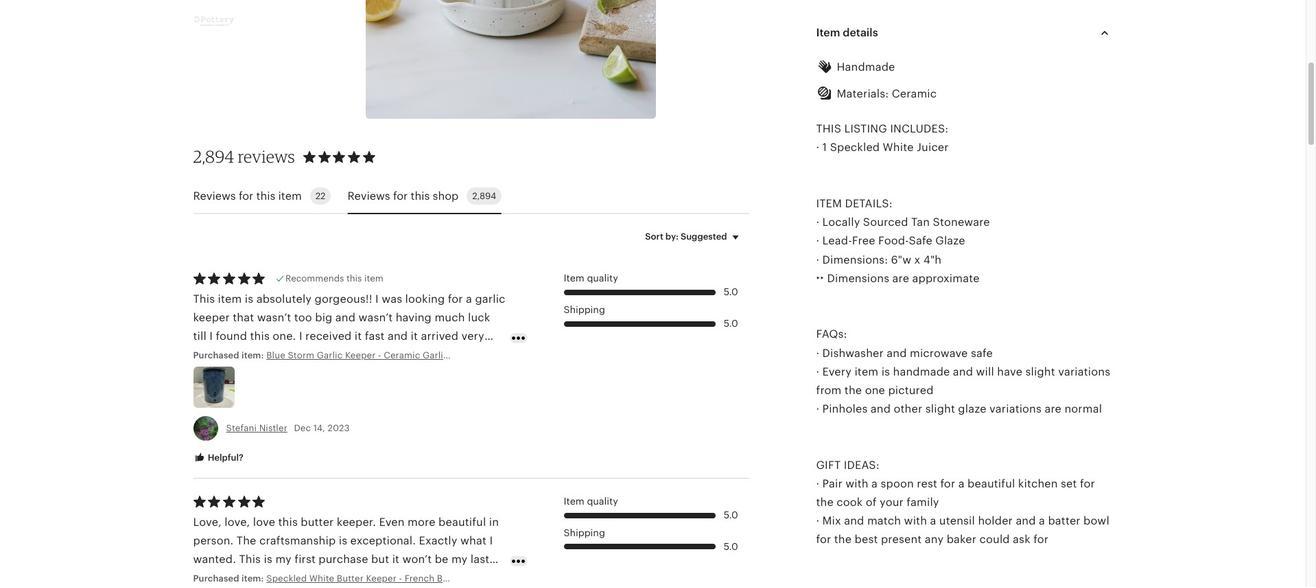 Task type: describe. For each thing, give the bounding box(es) containing it.
with inside ∙ pair with a spoon rest for a beautiful kitchen set for the cook of your family
[[846, 478, 869, 489]]

fast
[[365, 330, 385, 342]]

∙ 1 speckled white juicer
[[817, 142, 949, 153]]

shop
[[433, 190, 459, 202]]

any
[[925, 534, 944, 545]]

suggested
[[681, 232, 727, 242]]

recommends this item
[[286, 273, 384, 284]]

set
[[1061, 478, 1078, 489]]

∙ for ∙ dishwasher and microwave safe
[[817, 347, 820, 359]]

stoneware
[[933, 216, 990, 228]]

materials: ceramic
[[837, 88, 937, 100]]

speckled
[[830, 142, 880, 153]]

2023
[[328, 423, 350, 433]]

stefani nistler link
[[226, 423, 288, 433]]

stefani nistler dec 14, 2023
[[226, 423, 350, 433]]

0 horizontal spatial are
[[893, 272, 910, 284]]

0 vertical spatial garlic
[[475, 293, 506, 305]]

depending
[[193, 386, 251, 398]]

dimensions:
[[823, 254, 889, 265]]

reviews for reviews for this shop
[[348, 190, 390, 202]]

1 purchased from the top
[[193, 350, 239, 361]]

approximate
[[913, 272, 980, 284]]

in
[[405, 349, 415, 361]]

packaged.
[[218, 349, 274, 361]]

very
[[462, 330, 485, 342]]

3 5.0 from the top
[[724, 509, 738, 520]]

a up "any"
[[931, 515, 937, 527]]

2 horizontal spatial i
[[376, 293, 379, 305]]

big
[[315, 312, 333, 323]]

the inside ∙ pair with a spoon rest for a beautiful kitchen set for the cook of your family
[[817, 496, 834, 508]]

handmade
[[894, 366, 951, 377]]

is inside this item is absolutely gorgeous!!  i was looking for a garlic keeper that wasn't too big and wasn't having much luck till i found this one. i received it fast and it arrived very well packaged. it's even more beautiful in person than the picture. the keeper will hold about 2-3 garlic heads depending on the size of them. highly recommend!!
[[245, 293, 254, 305]]

6"w
[[892, 254, 912, 265]]

having
[[396, 312, 432, 323]]

white
[[883, 142, 914, 153]]

x
[[915, 254, 921, 265]]

item up 'was'
[[365, 273, 384, 284]]

sort by: suggested button
[[635, 223, 754, 251]]

∙ for ∙ locally sourced tan stoneware
[[817, 216, 820, 228]]

this
[[193, 293, 215, 305]]

more
[[323, 349, 351, 361]]

details
[[843, 27, 879, 38]]

stefani
[[226, 423, 257, 433]]

with inside ∙ mix and match with a utensil holder and a batter bowl for the best present any baker could ask for
[[905, 515, 928, 527]]

will inside this item is absolutely gorgeous!!  i was looking for a garlic keeper that wasn't too big and wasn't having much luck till i found this one. i received it fast and it arrived very well packaged. it's even more beautiful in person than the picture. the keeper will hold about 2-3 garlic heads depending on the size of them. highly recommend!!
[[300, 368, 318, 379]]

nistler
[[259, 423, 288, 433]]

item
[[817, 198, 842, 209]]

till
[[193, 330, 207, 342]]

∙ for ∙ lead-free food-safe glaze
[[817, 235, 820, 247]]

2 wasn't from the left
[[359, 312, 393, 323]]

helpful?
[[206, 452, 244, 462]]

picture.
[[193, 368, 235, 379]]

on
[[254, 386, 268, 398]]

∙ mix and match with a utensil holder and a batter bowl for the best present any baker could ask for
[[817, 515, 1110, 545]]

2,894 for 2,894 reviews
[[193, 146, 234, 167]]

the
[[238, 368, 258, 379]]

well
[[193, 349, 215, 361]]

this left shop
[[411, 190, 430, 202]]

is inside ∙ every item is handmade and will have slight variations from the one pictured
[[882, 366, 891, 377]]

1 item: from the top
[[242, 350, 264, 361]]

glaze
[[959, 403, 987, 415]]

family
[[907, 496, 940, 508]]

safe
[[971, 347, 993, 359]]

4"h
[[924, 254, 942, 265]]

free
[[853, 235, 876, 247]]

1 vertical spatial garlic
[[402, 368, 432, 379]]

absolutely
[[257, 293, 312, 305]]

bowl
[[1084, 515, 1110, 527]]

2 purchased from the top
[[193, 574, 239, 584]]

kitchen
[[1019, 478, 1058, 489]]

and up the "in"
[[388, 330, 408, 342]]

2,894 reviews
[[193, 146, 295, 167]]

dimensions
[[828, 272, 890, 284]]

2 shipping from the top
[[564, 527, 605, 538]]

2 quality from the top
[[587, 496, 618, 507]]

helpful? button
[[183, 445, 254, 470]]

about
[[348, 368, 379, 379]]

the inside ∙ mix and match with a utensil holder and a batter bowl for the best present any baker could ask for
[[835, 534, 852, 545]]

hold
[[321, 368, 345, 379]]

2 item quality from the top
[[564, 496, 618, 507]]

looking
[[405, 293, 445, 305]]

this
[[817, 123, 842, 135]]

2 5.0 from the top
[[724, 318, 738, 329]]

∙ for ∙ pinholes and other slight glaze variations are normal
[[817, 403, 820, 415]]

best
[[855, 534, 878, 545]]

pair
[[823, 478, 843, 489]]

3
[[392, 368, 399, 379]]

ideas:
[[844, 459, 880, 471]]

could
[[980, 534, 1010, 545]]

∙ for ∙ mix and match with a utensil holder and a batter bowl for the best present any baker could ask for
[[817, 515, 820, 527]]

slight inside ∙ every item is handmade and will have slight variations from the one pictured
[[1026, 366, 1056, 377]]

∙ for ∙ pair with a spoon rest for a beautiful kitchen set for the cook of your family
[[817, 478, 820, 489]]

ceramic
[[892, 88, 937, 100]]

speckled white ceramic juicer handmade citrus reamer fresh image 8 image
[[193, 0, 234, 41]]

2 vertical spatial item
[[564, 496, 585, 507]]

food-
[[879, 235, 909, 247]]

lead-
[[823, 235, 853, 247]]

4 5.0 from the top
[[724, 541, 738, 552]]

item inside this item is absolutely gorgeous!!  i was looking for a garlic keeper that wasn't too big and wasn't having much luck till i found this one. i received it fast and it arrived very well packaged. it's even more beautiful in person than the picture. the keeper will hold about 2-3 garlic heads depending on the size of them. highly recommend!!
[[218, 293, 242, 305]]

much
[[435, 312, 465, 323]]

will inside ∙ every item is handmade and will have slight variations from the one pictured
[[977, 366, 995, 377]]

the right "on"
[[271, 386, 289, 398]]

the inside ∙ every item is handmade and will have slight variations from the one pictured
[[845, 384, 862, 396]]

pictured
[[889, 384, 934, 396]]

1
[[823, 142, 827, 153]]

this item is absolutely gorgeous!!  i was looking for a garlic keeper that wasn't too big and wasn't having much luck till i found this one. i received it fast and it arrived very well packaged. it's even more beautiful in person than the picture. the keeper will hold about 2-3 garlic heads depending on the size of them. highly recommend!!
[[193, 293, 506, 398]]

1 item quality from the top
[[564, 273, 618, 284]]

sort
[[646, 232, 664, 242]]

recommends
[[286, 273, 344, 284]]

a left 'spoon' at bottom right
[[872, 478, 878, 489]]

0 horizontal spatial i
[[210, 330, 213, 342]]

gift
[[817, 459, 841, 471]]

∙ every item is handmade and will have slight variations from the one pictured
[[817, 366, 1111, 396]]

utensil
[[940, 515, 976, 527]]

14,
[[314, 423, 325, 433]]

baker
[[947, 534, 977, 545]]

1 wasn't from the left
[[257, 312, 291, 323]]

item details
[[817, 27, 879, 38]]

2 it from the left
[[411, 330, 418, 342]]

reviews for reviews for this item
[[193, 190, 236, 202]]

that
[[233, 312, 254, 323]]

cook
[[837, 496, 863, 508]]

was
[[382, 293, 402, 305]]

∙ locally sourced tan stoneware
[[817, 216, 990, 228]]



Task type: vqa. For each thing, say whether or not it's contained in the screenshot.
third 'A' from right
no



Task type: locate. For each thing, give the bounding box(es) containing it.
7 ∙ from the top
[[817, 403, 820, 415]]

1 vertical spatial 2,894
[[473, 191, 496, 201]]

size
[[292, 386, 312, 398]]

0 horizontal spatial it
[[355, 330, 362, 342]]

∙ left every
[[817, 366, 820, 377]]

1 vertical spatial purchased item:
[[193, 574, 267, 584]]

1 vertical spatial keeper
[[261, 368, 297, 379]]

highly
[[363, 386, 397, 398]]

1 horizontal spatial 2,894
[[473, 191, 496, 201]]

1 horizontal spatial with
[[905, 515, 928, 527]]

1 vertical spatial are
[[1045, 403, 1062, 415]]

1 horizontal spatial are
[[1045, 403, 1062, 415]]

0 horizontal spatial garlic
[[402, 368, 432, 379]]

dishwasher
[[823, 347, 884, 359]]

found
[[216, 330, 247, 342]]

sort by: suggested
[[646, 232, 727, 242]]

4 ∙ from the top
[[817, 254, 820, 265]]

item inside dropdown button
[[817, 27, 841, 38]]

1 vertical spatial purchased
[[193, 574, 239, 584]]

slight
[[1026, 366, 1056, 377], [926, 403, 956, 415]]

of inside this item is absolutely gorgeous!!  i was looking for a garlic keeper that wasn't too big and wasn't having much luck till i found this one. i received it fast and it arrived very well packaged. it's even more beautiful in person than the picture. the keeper will hold about 2-3 garlic heads depending on the size of them. highly recommend!!
[[315, 386, 326, 398]]

it left fast at the bottom
[[355, 330, 362, 342]]

item left '22'
[[278, 190, 302, 202]]

1 horizontal spatial variations
[[1059, 366, 1111, 377]]

∙ up ‣‣
[[817, 254, 820, 265]]

0 horizontal spatial will
[[300, 368, 318, 379]]

for down the mix
[[817, 534, 832, 545]]

even
[[295, 349, 320, 361]]

for down 2,894 reviews
[[239, 190, 254, 202]]

this up packaged.
[[250, 330, 270, 342]]

∙ pinholes and other slight glaze variations are normal
[[817, 403, 1103, 415]]

0 vertical spatial keeper
[[193, 312, 230, 323]]

∙ inside ∙ mix and match with a utensil holder and a batter bowl for the best present any baker could ask for
[[817, 515, 820, 527]]

rest
[[917, 478, 938, 489]]

the down the mix
[[835, 534, 852, 545]]

item up that
[[218, 293, 242, 305]]

it down having
[[411, 330, 418, 342]]

it's
[[277, 349, 292, 361]]

spoon
[[881, 478, 914, 489]]

your
[[880, 496, 904, 508]]

this down "reviews"
[[256, 190, 276, 202]]

1 horizontal spatial i
[[299, 330, 303, 342]]

i left 'was'
[[376, 293, 379, 305]]

5 ∙ from the top
[[817, 347, 820, 359]]

1 horizontal spatial slight
[[1026, 366, 1056, 377]]

variations up the normal
[[1059, 366, 1111, 377]]

item inside ∙ every item is handmade and will have slight variations from the one pictured
[[855, 366, 879, 377]]

0 vertical spatial variations
[[1059, 366, 1111, 377]]

for right ask
[[1034, 534, 1049, 545]]

∙ for ∙ 1 speckled white juicer
[[817, 142, 820, 153]]

garlic down the "in"
[[402, 368, 432, 379]]

0 vertical spatial item:
[[242, 350, 264, 361]]

beautiful inside ∙ pair with a spoon rest for a beautiful kitchen set for the cook of your family
[[968, 478, 1016, 489]]

∙ left the mix
[[817, 515, 820, 527]]

reviews
[[193, 190, 236, 202], [348, 190, 390, 202]]

∙ dimensions: 6"w x 4"h
[[817, 254, 942, 265]]

∙ down faqs:
[[817, 347, 820, 359]]

and up handmade
[[887, 347, 907, 359]]

tab list containing reviews for this item
[[193, 179, 749, 214]]

with down family
[[905, 515, 928, 527]]

wasn't
[[257, 312, 291, 323], [359, 312, 393, 323]]

are down 6"w
[[893, 272, 910, 284]]

1 horizontal spatial reviews
[[348, 190, 390, 202]]

2 ∙ from the top
[[817, 216, 820, 228]]

2,894
[[193, 146, 234, 167], [473, 191, 496, 201]]

tan
[[912, 216, 930, 228]]

0 vertical spatial purchased
[[193, 350, 239, 361]]

1 vertical spatial of
[[866, 496, 877, 508]]

∙ inside ∙ every item is handmade and will have slight variations from the one pictured
[[817, 366, 820, 377]]

∙ lead-free food-safe glaze
[[817, 235, 966, 247]]

includes:
[[891, 123, 949, 135]]

∙ down from on the right bottom of page
[[817, 403, 820, 415]]

safe
[[909, 235, 933, 247]]

0 horizontal spatial beautiful
[[354, 349, 402, 361]]

with
[[846, 478, 869, 489], [905, 515, 928, 527]]

∙ left 1 at the top
[[817, 142, 820, 153]]

reviews for this shop
[[348, 190, 459, 202]]

9 ∙ from the top
[[817, 515, 820, 527]]

1 it from the left
[[355, 330, 362, 342]]

wasn't up fast at the bottom
[[359, 312, 393, 323]]

with down ideas:
[[846, 478, 869, 489]]

0 horizontal spatial of
[[315, 386, 326, 398]]

locally
[[823, 216, 861, 228]]

garlic up "luck" at the left of page
[[475, 293, 506, 305]]

1 horizontal spatial beautiful
[[968, 478, 1016, 489]]

beautiful down fast at the bottom
[[354, 349, 402, 361]]

1 horizontal spatial of
[[866, 496, 877, 508]]

∙ down "item"
[[817, 216, 820, 228]]

0 vertical spatial shipping
[[564, 304, 605, 315]]

the right than
[[485, 349, 502, 361]]

i right till
[[210, 330, 213, 342]]

0 vertical spatial item quality
[[564, 273, 618, 284]]

of
[[315, 386, 326, 398], [866, 496, 877, 508]]

and down cook
[[845, 515, 865, 527]]

∙ inside ∙ pair with a spoon rest for a beautiful kitchen set for the cook of your family
[[817, 478, 820, 489]]

1 shipping from the top
[[564, 304, 605, 315]]

‣‣
[[817, 272, 825, 284]]

1 vertical spatial is
[[882, 366, 891, 377]]

too
[[294, 312, 312, 323]]

1 vertical spatial beautiful
[[968, 478, 1016, 489]]

reviews right '22'
[[348, 190, 390, 202]]

beautiful
[[354, 349, 402, 361], [968, 478, 1016, 489]]

garlic
[[475, 293, 506, 305], [402, 368, 432, 379]]

1 vertical spatial with
[[905, 515, 928, 527]]

will down even
[[300, 368, 318, 379]]

a inside this item is absolutely gorgeous!!  i was looking for a garlic keeper that wasn't too big and wasn't having much luck till i found this one. i received it fast and it arrived very well packaged. it's even more beautiful in person than the picture. the keeper will hold about 2-3 garlic heads depending on the size of them. highly recommend!!
[[466, 293, 472, 305]]

pinholes
[[823, 403, 868, 415]]

will down safe
[[977, 366, 995, 377]]

present
[[881, 534, 922, 545]]

1 vertical spatial item:
[[242, 574, 264, 584]]

1 horizontal spatial is
[[882, 366, 891, 377]]

this inside this item is absolutely gorgeous!!  i was looking for a garlic keeper that wasn't too big and wasn't having much luck till i found this one. i received it fast and it arrived very well packaged. it's even more beautiful in person than the picture. the keeper will hold about 2-3 garlic heads depending on the size of them. highly recommend!!
[[250, 330, 270, 342]]

0 vertical spatial beautiful
[[354, 349, 402, 361]]

0 vertical spatial are
[[893, 272, 910, 284]]

0 horizontal spatial wasn't
[[257, 312, 291, 323]]

0 horizontal spatial is
[[245, 293, 254, 305]]

the up pinholes
[[845, 384, 862, 396]]

reviews for this item
[[193, 190, 302, 202]]

than
[[458, 349, 482, 361]]

the
[[485, 349, 502, 361], [845, 384, 862, 396], [271, 386, 289, 398], [817, 496, 834, 508], [835, 534, 852, 545]]

1 reviews from the left
[[193, 190, 236, 202]]

gorgeous!!
[[315, 293, 373, 305]]

0 vertical spatial item
[[817, 27, 841, 38]]

and
[[336, 312, 356, 323], [388, 330, 408, 342], [887, 347, 907, 359], [954, 366, 974, 377], [871, 403, 891, 415], [845, 515, 865, 527], [1016, 515, 1036, 527]]

luck
[[468, 312, 490, 323]]

0 vertical spatial purchased item:
[[193, 350, 267, 361]]

for right set
[[1081, 478, 1096, 489]]

listing
[[845, 123, 888, 135]]

0 horizontal spatial keeper
[[193, 312, 230, 323]]

∙ pair with a spoon rest for a beautiful kitchen set for the cook of your family
[[817, 478, 1096, 508]]

is up that
[[245, 293, 254, 305]]

details:
[[845, 198, 893, 209]]

stefani nistler added a photo of their purchase image
[[193, 366, 234, 408]]

of inside ∙ pair with a spoon rest for a beautiful kitchen set for the cook of your family
[[866, 496, 877, 508]]

8 ∙ from the top
[[817, 478, 820, 489]]

2,894 inside "tab list"
[[473, 191, 496, 201]]

0 horizontal spatial with
[[846, 478, 869, 489]]

slight left glaze
[[926, 403, 956, 415]]

the up the mix
[[817, 496, 834, 508]]

0 vertical spatial slight
[[1026, 366, 1056, 377]]

1 horizontal spatial wasn't
[[359, 312, 393, 323]]

for up much
[[448, 293, 463, 305]]

0 horizontal spatial slight
[[926, 403, 956, 415]]

microwave
[[910, 347, 968, 359]]

1 ∙ from the top
[[817, 142, 820, 153]]

is
[[245, 293, 254, 305], [882, 366, 891, 377]]

1 vertical spatial item
[[564, 273, 585, 284]]

3 ∙ from the top
[[817, 235, 820, 247]]

0 vertical spatial is
[[245, 293, 254, 305]]

item up one
[[855, 366, 879, 377]]

wasn't down 'absolutely'
[[257, 312, 291, 323]]

every
[[823, 366, 852, 377]]

normal
[[1065, 403, 1103, 415]]

item
[[278, 190, 302, 202], [365, 273, 384, 284], [218, 293, 242, 305], [855, 366, 879, 377]]

1 vertical spatial item quality
[[564, 496, 618, 507]]

and inside ∙ every item is handmade and will have slight variations from the one pictured
[[954, 366, 974, 377]]

for left shop
[[393, 190, 408, 202]]

2,894 for 2,894
[[473, 191, 496, 201]]

0 vertical spatial quality
[[587, 273, 618, 284]]

variations down "have" at the bottom of the page
[[990, 403, 1042, 415]]

for inside this item is absolutely gorgeous!!  i was looking for a garlic keeper that wasn't too big and wasn't having much luck till i found this one. i received it fast and it arrived very well packaged. it's even more beautiful in person than the picture. the keeper will hold about 2-3 garlic heads depending on the size of them. highly recommend!!
[[448, 293, 463, 305]]

1 horizontal spatial garlic
[[475, 293, 506, 305]]

person
[[418, 349, 455, 361]]

1 purchased item: from the top
[[193, 350, 267, 361]]

quality
[[587, 273, 618, 284], [587, 496, 618, 507]]

keeper down the this
[[193, 312, 230, 323]]

slight right "have" at the bottom of the page
[[1026, 366, 1056, 377]]

and down one
[[871, 403, 891, 415]]

keeper down it's on the bottom of page
[[261, 368, 297, 379]]

is up one
[[882, 366, 891, 377]]

this
[[256, 190, 276, 202], [411, 190, 430, 202], [347, 273, 362, 284], [250, 330, 270, 342]]

for right 'rest'
[[941, 478, 956, 489]]

this up gorgeous!!
[[347, 273, 362, 284]]

handmade
[[837, 61, 896, 73]]

22
[[316, 191, 326, 201]]

are
[[893, 272, 910, 284], [1045, 403, 1062, 415]]

item quality
[[564, 273, 618, 284], [564, 496, 618, 507]]

and up ask
[[1016, 515, 1036, 527]]

them.
[[329, 386, 360, 398]]

variations
[[1059, 366, 1111, 377], [990, 403, 1042, 415]]

a right 'rest'
[[959, 478, 965, 489]]

1 vertical spatial slight
[[926, 403, 956, 415]]

of right size
[[315, 386, 326, 398]]

a
[[466, 293, 472, 305], [872, 478, 878, 489], [959, 478, 965, 489], [931, 515, 937, 527], [1039, 515, 1046, 527]]

2,894 up reviews for this item
[[193, 146, 234, 167]]

1 vertical spatial shipping
[[564, 527, 605, 538]]

heads
[[435, 368, 468, 379]]

∙ left the lead-
[[817, 235, 820, 247]]

tab list
[[193, 179, 749, 214]]

and down gorgeous!!
[[336, 312, 356, 323]]

∙ left pair
[[817, 478, 820, 489]]

from
[[817, 384, 842, 396]]

reviews down 2,894 reviews
[[193, 190, 236, 202]]

gift ideas:
[[817, 459, 880, 471]]

item
[[817, 27, 841, 38], [564, 273, 585, 284], [564, 496, 585, 507]]

1 5.0 from the top
[[724, 286, 738, 297]]

0 vertical spatial 2,894
[[193, 146, 234, 167]]

item:
[[242, 350, 264, 361], [242, 574, 264, 584]]

beautiful inside this item is absolutely gorgeous!!  i was looking for a garlic keeper that wasn't too big and wasn't having much luck till i found this one. i received it fast and it arrived very well packaged. it's even more beautiful in person than the picture. the keeper will hold about 2-3 garlic heads depending on the size of them. highly recommend!!
[[354, 349, 402, 361]]

∙ for ∙ every item is handmade and will have slight variations from the one pictured
[[817, 366, 820, 377]]

a left batter
[[1039, 515, 1046, 527]]

1 quality from the top
[[587, 273, 618, 284]]

i right one. at bottom left
[[299, 330, 303, 342]]

by:
[[666, 232, 679, 242]]

2,894 right shop
[[473, 191, 496, 201]]

0 vertical spatial of
[[315, 386, 326, 398]]

1 horizontal spatial it
[[411, 330, 418, 342]]

will
[[977, 366, 995, 377], [300, 368, 318, 379]]

0 vertical spatial with
[[846, 478, 869, 489]]

∙
[[817, 142, 820, 153], [817, 216, 820, 228], [817, 235, 820, 247], [817, 254, 820, 265], [817, 347, 820, 359], [817, 366, 820, 377], [817, 403, 820, 415], [817, 478, 820, 489], [817, 515, 820, 527]]

one
[[865, 384, 886, 396]]

variations inside ∙ every item is handmade and will have slight variations from the one pictured
[[1059, 366, 1111, 377]]

and down safe
[[954, 366, 974, 377]]

other
[[894, 403, 923, 415]]

are left the normal
[[1045, 403, 1062, 415]]

1 vertical spatial quality
[[587, 496, 618, 507]]

0 horizontal spatial variations
[[990, 403, 1042, 415]]

of left your
[[866, 496, 877, 508]]

0 horizontal spatial 2,894
[[193, 146, 234, 167]]

ask
[[1013, 534, 1031, 545]]

2-
[[382, 368, 392, 379]]

0 horizontal spatial reviews
[[193, 190, 236, 202]]

1 horizontal spatial will
[[977, 366, 995, 377]]

1 horizontal spatial keeper
[[261, 368, 297, 379]]

match
[[868, 515, 902, 527]]

1 vertical spatial variations
[[990, 403, 1042, 415]]

beautiful up holder
[[968, 478, 1016, 489]]

∙ for ∙ dimensions: 6"w x 4"h
[[817, 254, 820, 265]]

holder
[[979, 515, 1013, 527]]

‣‣ dimensions are approximate
[[817, 272, 980, 284]]

2 purchased item: from the top
[[193, 574, 267, 584]]

2 reviews from the left
[[348, 190, 390, 202]]

6 ∙ from the top
[[817, 366, 820, 377]]

a up "luck" at the left of page
[[466, 293, 472, 305]]

2 item: from the top
[[242, 574, 264, 584]]

reviews
[[238, 146, 295, 167]]

received
[[306, 330, 352, 342]]

it
[[355, 330, 362, 342], [411, 330, 418, 342]]



